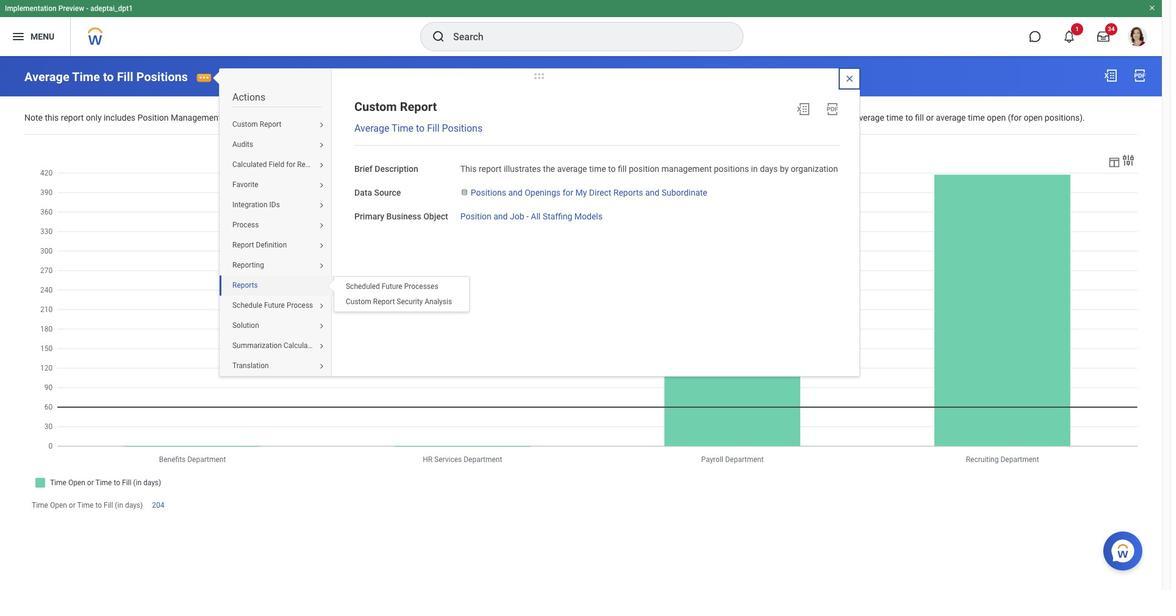 Task type: vqa. For each thing, say whether or not it's contained in the screenshot.
chevron right image inside the Summarization Calculation for Report menu item
yes



Task type: describe. For each thing, give the bounding box(es) containing it.
this
[[45, 113, 59, 122]]

2 horizontal spatial positions
[[760, 113, 795, 122]]

custom report menu item
[[220, 115, 334, 135]]

the right view printable version (pdf) icon
[[841, 113, 853, 122]]

business
[[387, 212, 421, 221]]

chevron right image for summarization calculation for report
[[314, 343, 329, 351]]

view printable version (pdf) image
[[825, 102, 840, 117]]

primary business object
[[354, 212, 448, 221]]

positions and openings for my direct reports and subordinate link
[[471, 185, 708, 198]]

calculation
[[284, 342, 320, 350]]

menu inside custom report dialog
[[220, 115, 355, 377]]

groups)
[[322, 113, 352, 122]]

chevron right image for integration ids
[[314, 202, 329, 210]]

with
[[512, 113, 528, 122]]

Search Workday  search field
[[453, 23, 718, 50]]

integration
[[232, 201, 268, 210]]

position
[[629, 164, 660, 174]]

for for calculated field for report
[[286, 161, 295, 169]]

1 horizontal spatial custom report
[[354, 99, 437, 114]]

brief
[[354, 164, 373, 174]]

time left open
[[32, 502, 48, 510]]

inbox large image
[[1098, 31, 1110, 43]]

time up only
[[72, 69, 100, 84]]

34 button
[[1090, 23, 1118, 50]]

organization
[[791, 164, 838, 174]]

implementation preview -   adeptai_dpt1
[[5, 4, 133, 13]]

and left job
[[494, 212, 508, 221]]

fill for average time to fill positions link in the custom report dialog
[[427, 123, 440, 134]]

menu inside dialog
[[334, 277, 469, 312]]

and right filled
[[723, 113, 737, 122]]

time inside custom report dialog
[[392, 123, 414, 134]]

0 horizontal spatial positions
[[223, 113, 258, 122]]

report definition
[[232, 241, 287, 250]]

average time to fill positions main content
[[0, 56, 1162, 537]]

1 includes from the left
[[104, 113, 135, 122]]

positions for average time to fill positions link in main content
[[136, 69, 188, 84]]

close environment banner image
[[1149, 4, 1156, 12]]

chevron right image for custom report
[[314, 122, 329, 129]]

brief description element
[[460, 157, 838, 175]]

0 horizontal spatial fill
[[472, 113, 481, 122]]

menu button
[[0, 17, 70, 56]]

job
[[510, 212, 524, 221]]

move modal image
[[527, 69, 552, 84]]

- inside custom report dialog
[[527, 212, 529, 221]]

preview
[[58, 4, 84, 13]]

this inside brief description element
[[460, 164, 477, 174]]

to inside brief description element
[[608, 164, 616, 174]]

audits menu item
[[220, 135, 334, 155]]

custom report dialog
[[207, 68, 860, 377]]

position inside custom report dialog
[[460, 212, 492, 221]]

custom report security analysis
[[346, 298, 452, 306]]

report inside "menu item"
[[333, 342, 355, 350]]

direct
[[589, 188, 612, 198]]

2 open from the left
[[987, 113, 1006, 122]]

days.
[[603, 113, 623, 122]]

models
[[575, 212, 603, 221]]

actions
[[232, 92, 265, 103]]

processes
[[404, 282, 438, 291]]

management
[[171, 113, 221, 122]]

0 horizontal spatial report
[[61, 113, 84, 122]]

audits
[[232, 141, 253, 149]]

schedule future process menu item
[[220, 296, 334, 316]]

position and job - all staffing models link
[[460, 209, 603, 221]]

this report illustrates the average time to fill position management positions in days by organization
[[460, 164, 838, 174]]

solution
[[232, 322, 259, 330]]

translation
[[232, 362, 269, 371]]

data source image
[[460, 188, 468, 198]]

positions and openings for my direct reports and subordinate
[[471, 188, 708, 198]]

favorite
[[232, 181, 259, 189]]

ids
[[269, 201, 280, 210]]

2 vertical spatial positions
[[471, 188, 506, 198]]

illustrates
[[504, 164, 541, 174]]

chevron right image for schedule future process
[[314, 303, 329, 310]]

brief description
[[354, 164, 418, 174]]

average for average time to fill positions link in main content
[[24, 69, 69, 84]]

report inside menu item
[[232, 241, 254, 250]]

position and job - all staffing models
[[460, 212, 603, 221]]

chevron right image for process
[[314, 222, 329, 230]]

days)
[[125, 502, 143, 510]]

1 button
[[1056, 23, 1084, 50]]

204 button
[[152, 501, 166, 511]]

average for average time to fill positions link in the custom report dialog
[[354, 123, 390, 134]]

2 includes from the left
[[669, 113, 701, 122]]

2 shows from the left
[[814, 113, 838, 122]]

and down the this report illustrates the average time to fill position management positions in days by organization
[[646, 188, 660, 198]]

1
[[1076, 26, 1079, 32]]

calculated field for report menu item
[[220, 155, 334, 175]]

scheduled future processes
[[346, 282, 438, 291]]

close image
[[845, 74, 855, 84]]

in inside average time to fill positions main content
[[483, 113, 490, 122]]

for for summarization calculation for report
[[322, 342, 331, 350]]

source
[[374, 188, 401, 198]]

menu
[[31, 31, 54, 41]]

schedule future process
[[232, 302, 313, 310]]

reporting
[[232, 261, 264, 270]]

chevron right image for favorite
[[314, 182, 329, 189]]

0 vertical spatial custom
[[354, 99, 397, 114]]

filled
[[703, 113, 721, 122]]

(in
[[115, 502, 123, 510]]

adeptai_dpt1
[[90, 4, 133, 13]]

average time to fill positions for average time to fill positions link in the custom report dialog
[[354, 123, 483, 134]]



Task type: locate. For each thing, give the bounding box(es) containing it.
1 vertical spatial custom report
[[232, 120, 281, 129]]

note
[[24, 113, 43, 122]]

process inside schedule future process menu item
[[287, 302, 313, 310]]

0 vertical spatial average time to fill positions
[[24, 69, 188, 84]]

time up the description
[[392, 123, 414, 134]]

calculated
[[232, 161, 267, 169]]

report right days.
[[644, 113, 667, 122]]

the up the description
[[397, 113, 409, 122]]

0 vertical spatial or
[[926, 113, 934, 122]]

future up solution "menu item"
[[264, 302, 285, 310]]

0 horizontal spatial future
[[264, 302, 285, 310]]

shows up 'organization' in the top right of the page
[[814, 113, 838, 122]]

4 chevron right image from the top
[[314, 303, 329, 310]]

average time to fill positions for average time to fill positions link in main content
[[24, 69, 188, 84]]

4 chevron right image from the top
[[314, 222, 329, 230]]

future inside dialog
[[382, 282, 403, 291]]

1 horizontal spatial export to excel image
[[1104, 68, 1118, 83]]

and
[[354, 113, 368, 122], [723, 113, 737, 122], [797, 113, 812, 122], [509, 188, 523, 198], [646, 188, 660, 198], [494, 212, 508, 221]]

note this report only includes position management positions (not headcount groups) and shows the average time to fill in days with the target being 60 days. this report includes filled and open positions and shows the average time to fill or average time open (for open positions).
[[24, 113, 1085, 122]]

0 horizontal spatial in
[[483, 113, 490, 122]]

and right groups)
[[354, 113, 368, 122]]

1 vertical spatial positions
[[442, 123, 483, 134]]

average inside custom report dialog
[[354, 123, 390, 134]]

positions up by
[[760, 113, 795, 122]]

fill inside brief description element
[[618, 164, 627, 174]]

custom up "audits"
[[232, 120, 258, 129]]

custom down scheduled
[[346, 298, 371, 306]]

future up 'custom report security analysis'
[[382, 282, 403, 291]]

chevron right image inside summarization calculation for report "menu item"
[[314, 343, 329, 351]]

chevron right image down groups)
[[314, 142, 329, 149]]

summarization calculation for report menu item
[[220, 336, 355, 357]]

204
[[152, 502, 164, 510]]

60
[[592, 113, 601, 122]]

1 vertical spatial position
[[460, 212, 492, 221]]

shows right groups)
[[370, 113, 395, 122]]

1 vertical spatial or
[[69, 502, 76, 510]]

chevron right image inside custom report menu item
[[314, 122, 329, 129]]

reports right "direct"
[[614, 188, 643, 198]]

0 vertical spatial reports
[[614, 188, 643, 198]]

dialog containing scheduled future processes
[[322, 276, 470, 312]]

0 horizontal spatial reports
[[232, 282, 258, 290]]

report right this at the left
[[61, 113, 84, 122]]

chevron right image for translation
[[314, 363, 329, 371]]

1 vertical spatial -
[[527, 212, 529, 221]]

1 horizontal spatial position
[[460, 212, 492, 221]]

0 vertical spatial future
[[382, 282, 403, 291]]

1 horizontal spatial for
[[322, 342, 331, 350]]

calculated field for report
[[232, 161, 319, 169]]

chevron right image up reporting menu item
[[314, 243, 329, 250]]

chevron right image inside favorite menu item
[[314, 182, 329, 189]]

0 horizontal spatial this
[[460, 164, 477, 174]]

dialog
[[322, 276, 470, 312]]

chevron right image inside calculated field for report menu item
[[314, 162, 329, 169]]

1 vertical spatial for
[[563, 188, 574, 198]]

1 open from the left
[[739, 113, 758, 122]]

chevron right image
[[314, 142, 329, 149], [314, 202, 329, 210], [314, 263, 329, 270], [314, 303, 329, 310], [314, 343, 329, 351], [314, 363, 329, 371]]

1 vertical spatial future
[[264, 302, 285, 310]]

chevron right image right "ids"
[[314, 202, 329, 210]]

custom report
[[354, 99, 437, 114], [232, 120, 281, 129]]

includes right only
[[104, 113, 135, 122]]

1 horizontal spatial fill
[[117, 69, 133, 84]]

for inside menu item
[[286, 161, 295, 169]]

0 vertical spatial export to excel image
[[1104, 68, 1118, 83]]

1 horizontal spatial open
[[987, 113, 1006, 122]]

2 horizontal spatial open
[[1024, 113, 1043, 122]]

chevron right image up report definition menu item
[[314, 222, 329, 230]]

menu containing custom report
[[220, 115, 355, 377]]

chevron right image left data
[[314, 182, 329, 189]]

chevron right image up audits menu item on the top left of page
[[314, 122, 329, 129]]

1 horizontal spatial average time to fill positions link
[[354, 123, 483, 134]]

0 vertical spatial average
[[24, 69, 69, 84]]

positions for average time to fill positions link in the custom report dialog
[[442, 123, 483, 134]]

custom report inside menu item
[[232, 120, 281, 129]]

1 vertical spatial days
[[760, 164, 778, 174]]

34
[[1108, 26, 1115, 32]]

only
[[86, 113, 102, 122]]

process up solution "menu item"
[[287, 302, 313, 310]]

for
[[286, 161, 295, 169], [563, 188, 574, 198], [322, 342, 331, 350]]

chevron right image inside schedule future process menu item
[[314, 303, 329, 310]]

open
[[50, 502, 67, 510]]

1 horizontal spatial in
[[751, 164, 758, 174]]

average time to fill positions inside main content
[[24, 69, 188, 84]]

days
[[492, 113, 510, 122], [760, 164, 778, 174]]

3 chevron right image from the top
[[314, 182, 329, 189]]

0 horizontal spatial days
[[492, 113, 510, 122]]

average
[[24, 69, 69, 84], [354, 123, 390, 134]]

chevron right image up calculation on the bottom left of the page
[[314, 323, 329, 330]]

integration ids
[[232, 201, 280, 210]]

0 horizontal spatial or
[[69, 502, 76, 510]]

chevron right image for solution
[[314, 323, 329, 330]]

2 chevron right image from the top
[[314, 162, 329, 169]]

0 vertical spatial this
[[625, 113, 642, 122]]

1 horizontal spatial average
[[354, 123, 390, 134]]

being
[[569, 113, 589, 122]]

for inside "menu item"
[[322, 342, 331, 350]]

average
[[411, 113, 441, 122], [855, 113, 885, 122], [936, 113, 966, 122], [557, 164, 587, 174]]

menu banner
[[0, 0, 1162, 56]]

time
[[443, 113, 460, 122], [887, 113, 904, 122], [968, 113, 985, 122], [589, 164, 606, 174]]

1 shows from the left
[[370, 113, 395, 122]]

positions
[[136, 69, 188, 84], [442, 123, 483, 134], [471, 188, 506, 198]]

this up data source 'icon'
[[460, 164, 477, 174]]

chevron right image inside solution "menu item"
[[314, 323, 329, 330]]

and up job
[[509, 188, 523, 198]]

average down menu at the left top of page
[[24, 69, 69, 84]]

1 horizontal spatial report
[[479, 164, 502, 174]]

average inside brief description element
[[557, 164, 587, 174]]

average time to fill positions inside custom report dialog
[[354, 123, 483, 134]]

reports
[[614, 188, 643, 198], [232, 282, 258, 290]]

integration ids menu item
[[220, 196, 334, 216]]

average time to fill positions link up only
[[24, 69, 188, 84]]

0 horizontal spatial custom report
[[232, 120, 281, 129]]

positions inside brief description element
[[714, 164, 749, 174]]

positions inside main content
[[136, 69, 188, 84]]

0 vertical spatial position
[[138, 113, 169, 122]]

openings
[[525, 188, 561, 198]]

1 vertical spatial this
[[460, 164, 477, 174]]

definition
[[256, 241, 287, 250]]

6 chevron right image from the top
[[314, 323, 329, 330]]

fill
[[117, 69, 133, 84], [427, 123, 440, 134], [104, 502, 113, 510]]

1 horizontal spatial positions
[[714, 164, 749, 174]]

positions).
[[1045, 113, 1085, 122]]

2 chevron right image from the top
[[314, 202, 329, 210]]

(not
[[260, 113, 276, 122]]

data source
[[354, 188, 401, 198]]

chevron right image inside reporting menu item
[[314, 263, 329, 270]]

5 chevron right image from the top
[[314, 343, 329, 351]]

5 chevron right image from the top
[[314, 243, 329, 250]]

chevron right image for reporting
[[314, 263, 329, 270]]

export to excel image for brief description
[[796, 102, 811, 117]]

in left with
[[483, 113, 490, 122]]

chevron right image for audits
[[314, 142, 329, 149]]

future for scheduled
[[382, 282, 403, 291]]

1 horizontal spatial reports
[[614, 188, 643, 198]]

1 horizontal spatial days
[[760, 164, 778, 174]]

in left by
[[751, 164, 758, 174]]

search image
[[431, 29, 446, 44]]

this
[[625, 113, 642, 122], [460, 164, 477, 174]]

2 horizontal spatial fill
[[915, 113, 924, 122]]

days inside brief description element
[[760, 164, 778, 174]]

profile logan mcneil image
[[1128, 27, 1148, 49]]

3 open from the left
[[1024, 113, 1043, 122]]

1 vertical spatial fill
[[427, 123, 440, 134]]

0 horizontal spatial includes
[[104, 113, 135, 122]]

open right the (for
[[1024, 113, 1043, 122]]

analysis
[[425, 298, 452, 306]]

includes left filled
[[669, 113, 701, 122]]

1 horizontal spatial -
[[527, 212, 529, 221]]

this right days.
[[625, 113, 642, 122]]

object
[[424, 212, 448, 221]]

for right calculation on the bottom left of the page
[[322, 342, 331, 350]]

process down integration at the top left of the page
[[232, 221, 259, 230]]

export to excel image left view printable version (pdf) icon
[[796, 102, 811, 117]]

average time to fill positions up only
[[24, 69, 188, 84]]

0 horizontal spatial position
[[138, 113, 169, 122]]

3 chevron right image from the top
[[314, 263, 329, 270]]

justify image
[[11, 29, 26, 44]]

custom inside menu item
[[232, 120, 258, 129]]

implementation
[[5, 4, 57, 13]]

1 horizontal spatial fill
[[618, 164, 627, 174]]

1 horizontal spatial this
[[625, 113, 642, 122]]

in
[[483, 113, 490, 122], [751, 164, 758, 174]]

schedule
[[232, 302, 262, 310]]

chevron right image up calculation on the bottom left of the page
[[314, 303, 329, 310]]

my
[[576, 188, 587, 198]]

0 horizontal spatial average time to fill positions
[[24, 69, 188, 84]]

description
[[375, 164, 418, 174]]

the up the openings
[[543, 164, 555, 174]]

by
[[780, 164, 789, 174]]

process
[[232, 221, 259, 230], [287, 302, 313, 310]]

and left view printable version (pdf) icon
[[797, 113, 812, 122]]

1 chevron right image from the top
[[314, 142, 329, 149]]

menu containing scheduled future processes
[[334, 277, 469, 312]]

staffing
[[543, 212, 573, 221]]

management
[[662, 164, 712, 174]]

days left with
[[492, 113, 510, 122]]

the inside brief description element
[[543, 164, 555, 174]]

1 vertical spatial reports
[[232, 282, 258, 290]]

notifications large image
[[1063, 31, 1076, 43]]

0 horizontal spatial for
[[286, 161, 295, 169]]

- left all
[[527, 212, 529, 221]]

report inside brief description element
[[479, 164, 502, 174]]

translation menu item
[[220, 357, 334, 377]]

export to excel image left view printable version (pdf) image
[[1104, 68, 1118, 83]]

chevron right image inside translation menu item
[[314, 363, 329, 371]]

1 vertical spatial custom
[[232, 120, 258, 129]]

chevron right image inside integration ids menu item
[[314, 202, 329, 210]]

open left the (for
[[987, 113, 1006, 122]]

time inside brief description element
[[589, 164, 606, 174]]

0 horizontal spatial average
[[24, 69, 69, 84]]

1 horizontal spatial average time to fill positions
[[354, 123, 483, 134]]

1 horizontal spatial shows
[[814, 113, 838, 122]]

in inside brief description element
[[751, 164, 758, 174]]

average up the brief
[[354, 123, 390, 134]]

days inside average time to fill positions main content
[[492, 113, 510, 122]]

to
[[103, 69, 114, 84], [462, 113, 470, 122], [906, 113, 913, 122], [416, 123, 425, 134], [608, 164, 616, 174], [95, 502, 102, 510]]

average time to fill positions link inside custom report dialog
[[354, 123, 483, 134]]

chevron right image for calculated field for report
[[314, 162, 329, 169]]

fill for average time to fill positions link in main content
[[117, 69, 133, 84]]

1 vertical spatial average
[[354, 123, 390, 134]]

configure and view chart data image
[[1121, 153, 1136, 168]]

headcount
[[278, 113, 319, 122]]

0 vertical spatial positions
[[136, 69, 188, 84]]

positions right management at the right top
[[714, 164, 749, 174]]

target
[[544, 113, 566, 122]]

average time to fill positions link up the description
[[354, 123, 483, 134]]

report definition menu item
[[220, 236, 334, 256]]

solution menu item
[[220, 316, 334, 336]]

future inside menu item
[[264, 302, 285, 310]]

0 horizontal spatial shows
[[370, 113, 395, 122]]

1 vertical spatial export to excel image
[[796, 102, 811, 117]]

2 horizontal spatial report
[[644, 113, 667, 122]]

- right preview
[[86, 4, 89, 13]]

all
[[531, 212, 541, 221]]

menu
[[220, 115, 355, 377], [334, 277, 469, 312]]

positions
[[223, 113, 258, 122], [760, 113, 795, 122], [714, 164, 749, 174]]

days left by
[[760, 164, 778, 174]]

position inside main content
[[138, 113, 169, 122]]

export to excel image inside custom report dialog
[[796, 102, 811, 117]]

or
[[926, 113, 934, 122], [69, 502, 76, 510]]

the
[[397, 113, 409, 122], [530, 113, 542, 122], [841, 113, 853, 122], [543, 164, 555, 174]]

chevron right image inside audits menu item
[[314, 142, 329, 149]]

average time to fill positions up the description
[[354, 123, 483, 134]]

open
[[739, 113, 758, 122], [987, 113, 1006, 122], [1024, 113, 1043, 122]]

1 horizontal spatial or
[[926, 113, 934, 122]]

chevron right image down report definition menu item
[[314, 263, 329, 270]]

reporting menu item
[[220, 256, 334, 276]]

position
[[138, 113, 169, 122], [460, 212, 492, 221]]

shows
[[370, 113, 395, 122], [814, 113, 838, 122]]

data
[[354, 188, 372, 198]]

2 vertical spatial for
[[322, 342, 331, 350]]

time
[[72, 69, 100, 84], [392, 123, 414, 134], [32, 502, 48, 510], [77, 502, 94, 510]]

reports inside menu
[[232, 282, 258, 290]]

process menu item
[[220, 216, 334, 236]]

1 horizontal spatial future
[[382, 282, 403, 291]]

1 vertical spatial average time to fill positions link
[[354, 123, 483, 134]]

positions down actions
[[223, 113, 258, 122]]

0 vertical spatial in
[[483, 113, 490, 122]]

time right open
[[77, 502, 94, 510]]

-
[[86, 4, 89, 13], [527, 212, 529, 221]]

1 horizontal spatial process
[[287, 302, 313, 310]]

0 vertical spatial fill
[[117, 69, 133, 84]]

6 chevron right image from the top
[[314, 363, 329, 371]]

includes
[[104, 113, 135, 122], [669, 113, 701, 122]]

1 vertical spatial process
[[287, 302, 313, 310]]

- inside menu banner
[[86, 4, 89, 13]]

0 horizontal spatial -
[[86, 4, 89, 13]]

summarization calculation for report
[[232, 342, 355, 350]]

future for schedule
[[264, 302, 285, 310]]

for left my
[[563, 188, 574, 198]]

2 horizontal spatial for
[[563, 188, 574, 198]]

subordinate
[[662, 188, 708, 198]]

chevron right image for report definition
[[314, 243, 329, 250]]

average time to fill positions - table image
[[1108, 156, 1121, 169]]

0 vertical spatial custom report
[[354, 99, 437, 114]]

chevron right image up translation menu item
[[314, 343, 329, 351]]

export to excel image for note this report only includes position management positions (not headcount groups) and shows the average time to fill in days with the target being 60 days. this report includes filled and open positions and shows the average time to fill or average time open (for open positions).
[[1104, 68, 1118, 83]]

0 vertical spatial days
[[492, 113, 510, 122]]

report
[[61, 113, 84, 122], [644, 113, 667, 122], [479, 164, 502, 174]]

1 vertical spatial average time to fill positions
[[354, 123, 483, 134]]

view printable version (pdf) image
[[1133, 68, 1148, 83]]

field
[[269, 161, 284, 169]]

(for
[[1008, 113, 1022, 122]]

report
[[400, 99, 437, 114], [260, 120, 281, 129], [297, 161, 319, 169], [232, 241, 254, 250], [373, 298, 395, 306], [333, 342, 355, 350]]

for right field
[[286, 161, 295, 169]]

2 vertical spatial custom
[[346, 298, 371, 306]]

0 horizontal spatial open
[[739, 113, 758, 122]]

average time to fill positions link
[[24, 69, 188, 84], [354, 123, 483, 134]]

1 chevron right image from the top
[[314, 122, 329, 129]]

chevron right image inside report definition menu item
[[314, 243, 329, 250]]

0 vertical spatial process
[[232, 221, 259, 230]]

0 vertical spatial for
[[286, 161, 295, 169]]

fill inside custom report dialog
[[427, 123, 440, 134]]

0 horizontal spatial average time to fill positions link
[[24, 69, 188, 84]]

custom report right groups)
[[354, 99, 437, 114]]

chevron right image down calculation on the bottom left of the page
[[314, 363, 329, 371]]

2 vertical spatial fill
[[104, 502, 113, 510]]

0 horizontal spatial fill
[[104, 502, 113, 510]]

the right with
[[530, 113, 542, 122]]

time open or time to fill (in days)
[[32, 502, 143, 510]]

export to excel image
[[1104, 68, 1118, 83], [796, 102, 811, 117]]

position down data source 'icon'
[[460, 212, 492, 221]]

chevron right image left the brief
[[314, 162, 329, 169]]

summarization
[[232, 342, 282, 350]]

reports up schedule
[[232, 282, 258, 290]]

primary
[[354, 212, 384, 221]]

report left "illustrates"
[[479, 164, 502, 174]]

chevron right image inside process menu item
[[314, 222, 329, 230]]

custom report up "audits"
[[232, 120, 281, 129]]

security
[[397, 298, 423, 306]]

this inside average time to fill positions main content
[[625, 113, 642, 122]]

process inside process menu item
[[232, 221, 259, 230]]

0 horizontal spatial export to excel image
[[796, 102, 811, 117]]

0 vertical spatial average time to fill positions link
[[24, 69, 188, 84]]

custom right groups)
[[354, 99, 397, 114]]

1 horizontal spatial includes
[[669, 113, 701, 122]]

average time to fill positions link inside main content
[[24, 69, 188, 84]]

average inside main content
[[24, 69, 69, 84]]

0 horizontal spatial process
[[232, 221, 259, 230]]

2 horizontal spatial fill
[[427, 123, 440, 134]]

future
[[382, 282, 403, 291], [264, 302, 285, 310]]

open right filled
[[739, 113, 758, 122]]

favorite menu item
[[220, 175, 334, 196]]

scheduled
[[346, 282, 380, 291]]

1 vertical spatial in
[[751, 164, 758, 174]]

position left the management
[[138, 113, 169, 122]]

0 vertical spatial -
[[86, 4, 89, 13]]

chevron right image
[[314, 122, 329, 129], [314, 162, 329, 169], [314, 182, 329, 189], [314, 222, 329, 230], [314, 243, 329, 250], [314, 323, 329, 330]]



